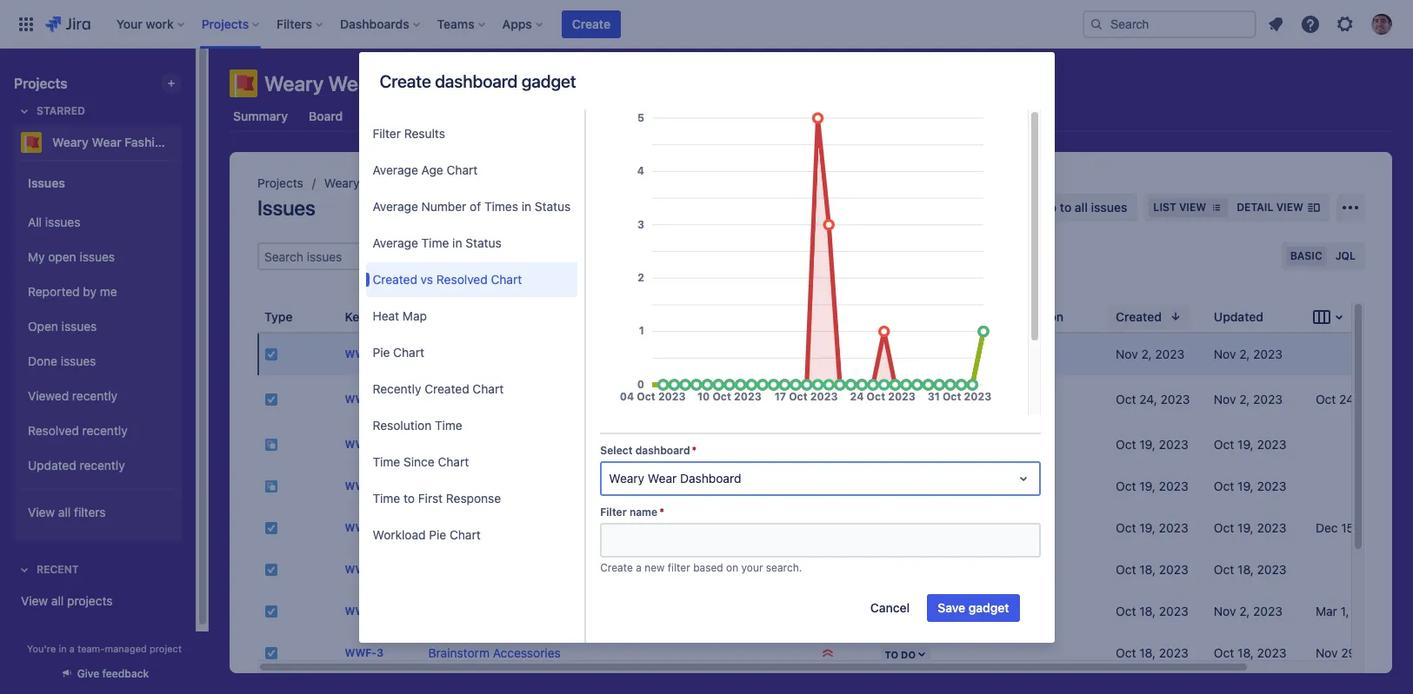 Task type: describe. For each thing, give the bounding box(es) containing it.
accessories
[[493, 646, 561, 661]]

2 vertical spatial issues
[[257, 196, 315, 220]]

sub task image for bottoms
[[264, 438, 278, 452]]

view all filters
[[28, 505, 106, 520]]

managed
[[105, 644, 147, 655]]

0 vertical spatial pie
[[373, 345, 390, 360]]

1 vertical spatial filter
[[668, 562, 690, 575]]

product brainstorm link
[[428, 521, 537, 536]]

mar 1, 2024
[[1316, 605, 1382, 619]]

updated button
[[1207, 305, 1292, 329]]

recently for resolved recently
[[82, 423, 128, 438]]

summary for the summary button
[[428, 309, 483, 324]]

1 horizontal spatial in
[[452, 236, 462, 251]]

create a new athleisure top to go along with the turtleneck pillow sweater
[[428, 384, 795, 416]]

row containing make a business proposal to the wholesale distributor
[[257, 334, 1413, 376]]

go to all issues
[[1041, 200, 1128, 215]]

filter for filter name *
[[600, 506, 627, 519]]

key
[[345, 309, 366, 324]]

wwf-9
[[345, 481, 384, 494]]

wwf- for create
[[345, 394, 377, 407]]

projects
[[67, 594, 113, 609]]

0 vertical spatial issues
[[661, 109, 697, 123]]

average time in status button
[[366, 226, 578, 261]]

board
[[309, 109, 343, 124]]

29,
[[1342, 646, 1359, 661]]

open image
[[1013, 469, 1034, 490]]

updated for updated recently
[[28, 458, 76, 473]]

since
[[404, 455, 435, 470]]

weary down starred
[[52, 135, 89, 150]]

wwf-9 link
[[345, 481, 384, 494]]

mar
[[1316, 605, 1338, 619]]

wwf- for brainstorm
[[345, 648, 377, 661]]

basic
[[1291, 250, 1323, 263]]

resolved inside group
[[28, 423, 79, 438]]

pie chart button
[[366, 336, 578, 371]]

a for make a business proposal to the wholesale distributor
[[462, 347, 468, 362]]

wear up list link
[[328, 71, 377, 96]]

wwf- for top
[[345, 481, 377, 494]]

sub task image for top
[[264, 480, 278, 494]]

row containing product brainstorm
[[257, 508, 1413, 550]]

athleisure
[[505, 384, 560, 398]]

task image for create
[[264, 393, 278, 407]]

resolution button
[[996, 305, 1092, 329]]

nov 29, 2023
[[1316, 646, 1392, 661]]

dashboard for *
[[636, 445, 690, 458]]

1 vertical spatial fashion
[[125, 135, 169, 150]]

based
[[693, 562, 723, 575]]

created for created vs resolved chart
[[373, 272, 417, 287]]

oct 18, 2023 for wwf-3
[[1116, 646, 1189, 661]]

1 horizontal spatial projects
[[257, 176, 303, 190]]

1 horizontal spatial pie
[[429, 528, 446, 543]]

oct 18, 2023 for wwf-5
[[1116, 605, 1189, 619]]

18, for wwf-6
[[1140, 563, 1156, 578]]

open
[[28, 319, 58, 334]]

low image
[[822, 348, 835, 362]]

chart for workload pie chart
[[450, 528, 481, 543]]

create for create
[[572, 16, 611, 31]]

2 vertical spatial weary wear fashion
[[324, 176, 439, 190]]

chart for recently created chart
[[473, 382, 504, 397]]

workload
[[373, 528, 426, 543]]

weary wear dashboard
[[609, 471, 741, 486]]

number
[[422, 199, 467, 214]]

1 vertical spatial weary wear fashion link
[[324, 173, 439, 194]]

row containing brainstorm accessories
[[257, 633, 1413, 675]]

view for list view
[[1179, 201, 1207, 214]]

row containing weary wear palette additions
[[257, 550, 1413, 591]]

pages link
[[601, 101, 643, 132]]

7 wwf- from the top
[[345, 606, 377, 619]]

due date
[[1316, 309, 1368, 324]]

1,
[[1341, 605, 1350, 619]]

resolved recently link
[[21, 414, 175, 449]]

average for average age chart
[[373, 163, 418, 177]]

my open issues link
[[21, 240, 175, 275]]

viewed recently
[[28, 388, 118, 403]]

task image for make
[[264, 348, 278, 362]]

row containing top apparel brainstorm
[[257, 466, 1413, 508]]

projects link
[[257, 173, 303, 194]]

0 horizontal spatial in
[[59, 644, 67, 655]]

average age chart
[[373, 163, 478, 177]]

recently for updated recently
[[80, 458, 125, 473]]

pages
[[605, 109, 640, 124]]

weary wear fashion inside weary wear fashion link
[[52, 135, 169, 150]]

along
[[618, 384, 648, 398]]

done issues link
[[21, 344, 175, 379]]

average time in status
[[373, 236, 502, 251]]

issues for export issues
[[954, 200, 990, 215]]

due date button
[[1309, 305, 1396, 329]]

date
[[1342, 309, 1368, 324]]

make
[[428, 347, 458, 362]]

a for create a new athleisure top to go along with the turtleneck pillow sweater
[[469, 384, 476, 398]]

board link
[[305, 101, 346, 132]]

give feedback button
[[49, 660, 159, 689]]

nov 2, 2023 for oct 24, 2023
[[1214, 392, 1283, 407]]

recently
[[373, 382, 421, 397]]

wwf-12 link
[[345, 348, 388, 361]]

brainstorm down bottoms apparel brainstorm link
[[499, 479, 560, 494]]

first
[[418, 491, 443, 506]]

nov for oct 24, 2023
[[1214, 392, 1236, 407]]

2, for oct 18, 2023
[[1240, 605, 1250, 619]]

chart for time since chart
[[438, 455, 469, 470]]

tab list containing issues
[[219, 101, 1403, 132]]

done for done issues
[[28, 354, 57, 368]]

wwf-7
[[345, 522, 383, 535]]

wwf- for weary
[[345, 564, 377, 577]]

open issues
[[28, 319, 97, 334]]

medium image for top apparel brainstorm
[[822, 480, 835, 494]]

view all projects
[[21, 594, 113, 609]]

proposal
[[525, 347, 573, 362]]

weary right projects link
[[324, 176, 360, 190]]

average for average number of times in status
[[373, 199, 418, 214]]

average number of times in status
[[373, 199, 571, 214]]

created for created
[[1116, 309, 1162, 324]]

1 oct 24, 2023 from the left
[[1116, 392, 1190, 407]]

view for view all projects
[[21, 594, 48, 609]]

average number of times in status button
[[366, 190, 578, 224]]

give feedback
[[77, 668, 149, 681]]

recently created chart button
[[366, 372, 578, 407]]

task image for product
[[264, 522, 278, 536]]

updated for updated
[[1214, 309, 1264, 324]]

reported by me
[[28, 284, 117, 299]]

select dashboard *
[[600, 445, 697, 458]]

weary inside issues element
[[428, 563, 464, 578]]

done issues
[[28, 354, 96, 368]]

my open issues
[[28, 249, 115, 264]]

heat
[[373, 309, 399, 324]]

save for save filter
[[984, 249, 1011, 264]]

Search issues text field
[[259, 244, 395, 269]]

time up vs
[[422, 236, 449, 251]]

issues for done issues
[[61, 354, 96, 368]]

go
[[1041, 200, 1057, 215]]

the inside "create a new athleisure top to go along with the turtleneck pillow sweater"
[[679, 384, 697, 398]]

filters
[[74, 505, 106, 520]]

a for create a new filter based on your search.
[[636, 562, 642, 575]]

0 vertical spatial in
[[522, 199, 532, 214]]

save gadget
[[938, 601, 1009, 616]]

collapse starred projects image
[[14, 101, 35, 122]]

issues element
[[257, 302, 1413, 695]]

filter inside button
[[1015, 249, 1041, 264]]

* for filter name *
[[659, 506, 664, 519]]

top apparel brainstorm
[[428, 479, 560, 494]]

sorted in descending order image
[[1169, 310, 1183, 324]]

to right proposal
[[577, 347, 588, 362]]

dec 15, 2023
[[1316, 521, 1390, 536]]

0 vertical spatial all
[[1075, 200, 1088, 215]]

highest image for brainstorm accessories
[[822, 647, 835, 661]]

0 vertical spatial gadget
[[522, 71, 576, 91]]

resolution for resolution time
[[373, 418, 432, 433]]

status inside issues element
[[881, 309, 919, 324]]

business
[[472, 347, 521, 362]]

wwf- for product
[[345, 522, 377, 535]]

save gadget button
[[927, 595, 1020, 623]]

weary up board
[[264, 71, 324, 96]]

highest image for product brainstorm
[[822, 522, 835, 536]]

create dashboard gadget
[[380, 71, 576, 91]]

brainstorm left accessories
[[428, 646, 490, 661]]

cancel button
[[860, 595, 921, 623]]

p
[[822, 309, 829, 324]]

12
[[377, 348, 388, 361]]

response
[[446, 491, 501, 506]]

11
[[377, 394, 387, 407]]

time to first response button
[[366, 482, 578, 517]]

export issues button
[[903, 194, 1023, 222]]

2 vertical spatial fashion
[[395, 176, 439, 190]]

reported
[[28, 284, 80, 299]]

time inside button
[[373, 491, 400, 506]]

all for projects
[[51, 594, 64, 609]]

search.
[[766, 562, 802, 575]]

group containing issues
[[21, 160, 175, 541]]

task image for brainstorm
[[264, 647, 278, 661]]

vs
[[421, 272, 433, 287]]

you're
[[27, 644, 56, 655]]

oct 18, 2023 for wwf-6
[[1116, 563, 1189, 578]]

select
[[600, 445, 633, 458]]

brainstorm accessories
[[428, 646, 561, 661]]

chart down average time in status button
[[491, 272, 522, 287]]

average for average time in status
[[373, 236, 418, 251]]

task image for weary
[[264, 564, 278, 578]]

all issues
[[28, 214, 80, 229]]

created vs resolved chart
[[373, 272, 522, 287]]



Task type: locate. For each thing, give the bounding box(es) containing it.
0 vertical spatial dashboard
[[435, 71, 518, 91]]

issues down reported by me
[[61, 319, 97, 334]]

1 vertical spatial pie
[[429, 528, 446, 543]]

recently down viewed recently link
[[82, 423, 128, 438]]

nov 2, 2023 for oct 18, 2023
[[1214, 605, 1283, 619]]

row
[[257, 334, 1413, 376], [257, 376, 1413, 424], [257, 424, 1413, 466], [257, 466, 1413, 508], [257, 508, 1413, 550], [257, 550, 1413, 591], [257, 591, 1413, 633], [257, 633, 1413, 675]]

status down the "of"
[[466, 236, 502, 251]]

collapse recent projects image
[[14, 560, 35, 581]]

row containing bottoms apparel brainstorm
[[257, 424, 1413, 466]]

list right go to all issues
[[1154, 201, 1177, 214]]

recent
[[37, 564, 79, 577]]

6 row from the top
[[257, 550, 1413, 591]]

nov for nov 2, 2023
[[1214, 347, 1236, 362]]

1 24, from the left
[[1140, 392, 1158, 407]]

2 horizontal spatial created
[[1116, 309, 1162, 324]]

projects up collapse starred projects image
[[14, 76, 68, 91]]

issues down projects link
[[257, 196, 315, 220]]

1 horizontal spatial issues
[[257, 196, 315, 220]]

chart down bottoms on the bottom
[[438, 455, 469, 470]]

2 vertical spatial status
[[881, 309, 919, 324]]

1 horizontal spatial save
[[984, 249, 1011, 264]]

chart right 12
[[393, 345, 424, 360]]

2 vertical spatial medium image
[[822, 564, 835, 578]]

2, for oct 24, 2023
[[1240, 392, 1250, 407]]

updated
[[1214, 309, 1264, 324], [28, 458, 76, 473]]

18, for wwf-5
[[1140, 605, 1156, 619]]

0 horizontal spatial filter
[[668, 562, 690, 575]]

2 vertical spatial in
[[59, 644, 67, 655]]

resolution
[[1003, 309, 1064, 324], [373, 418, 432, 433]]

0 horizontal spatial pie
[[373, 345, 390, 360]]

issues right go
[[1091, 200, 1128, 215]]

a up 'sweater'
[[469, 384, 476, 398]]

issues right the pages
[[661, 109, 697, 123]]

chart for average age chart
[[447, 163, 478, 177]]

done down "open"
[[28, 354, 57, 368]]

wear down select dashboard *
[[648, 471, 677, 486]]

weary wear fashion down filter results
[[324, 176, 439, 190]]

0 vertical spatial status
[[535, 199, 571, 214]]

24, down due date button
[[1340, 392, 1357, 407]]

2 sub task image from the top
[[264, 480, 278, 494]]

issues inside open issues link
[[61, 319, 97, 334]]

1 vertical spatial updated
[[28, 458, 76, 473]]

created inside issues element
[[1116, 309, 1162, 324]]

1 horizontal spatial resolution
[[1003, 309, 1064, 324]]

0 vertical spatial medium image
[[822, 393, 835, 407]]

view for view all filters
[[28, 505, 55, 520]]

1 horizontal spatial *
[[692, 445, 697, 458]]

wear
[[328, 71, 377, 96], [92, 135, 122, 150], [363, 176, 392, 190], [648, 471, 677, 486], [467, 563, 496, 578]]

3 task image from the top
[[264, 522, 278, 536]]

1 vertical spatial new
[[645, 562, 665, 575]]

2 group from the top
[[21, 200, 175, 489]]

dashboard
[[680, 471, 741, 486]]

to inside button
[[404, 491, 415, 506]]

0 horizontal spatial projects
[[14, 76, 68, 91]]

4 task image from the top
[[264, 564, 278, 578]]

resolved down viewed
[[28, 423, 79, 438]]

0 horizontal spatial gadget
[[522, 71, 576, 91]]

all left the filters
[[58, 505, 71, 520]]

3 wwf- from the top
[[345, 439, 377, 452]]

create for create a new athleisure top to go along with the turtleneck pillow sweater
[[428, 384, 466, 398]]

wwf-5
[[345, 606, 383, 619]]

updated down resolved recently
[[28, 458, 76, 473]]

1 vertical spatial save
[[938, 601, 966, 616]]

4 wwf- from the top
[[345, 481, 377, 494]]

go to all issues link
[[1030, 194, 1138, 222]]

medium image for create a new athleisure top to go along with the turtleneck pillow sweater
[[822, 393, 835, 407]]

top
[[564, 384, 582, 398]]

wholesale
[[613, 347, 668, 362]]

0 horizontal spatial the
[[591, 347, 609, 362]]

summary inside button
[[428, 309, 483, 324]]

created left the sorted in descending order image
[[1116, 309, 1162, 324]]

resolved right vs
[[437, 272, 488, 287]]

weary down workload pie chart on the bottom left
[[428, 563, 464, 578]]

recently down done issues link at left
[[72, 388, 118, 403]]

dashboard up weary wear dashboard
[[636, 445, 690, 458]]

1 vertical spatial *
[[659, 506, 664, 519]]

0 vertical spatial new
[[479, 384, 502, 398]]

1 vertical spatial done
[[1003, 392, 1033, 407]]

resolved
[[437, 272, 488, 287], [28, 423, 79, 438]]

2 horizontal spatial status
[[881, 309, 919, 324]]

brainstorm up weary wear palette additions
[[476, 521, 537, 536]]

view left the filters
[[28, 505, 55, 520]]

issues right all at the left top of the page
[[45, 214, 80, 229]]

create inside button
[[572, 16, 611, 31]]

updated recently link
[[21, 449, 175, 484]]

nov 2, 2023
[[1116, 347, 1185, 362], [1214, 347, 1283, 362], [1214, 392, 1283, 407], [1214, 605, 1283, 619]]

1 average from the top
[[373, 163, 418, 177]]

issues right export
[[954, 200, 990, 215]]

weary down select
[[609, 471, 645, 486]]

resolution for resolution
[[1003, 309, 1064, 324]]

1 view from the left
[[1179, 201, 1207, 214]]

resolution inside button
[[1003, 309, 1064, 324]]

done up open icon in the right bottom of the page
[[1003, 392, 1033, 407]]

status right p 'button'
[[881, 309, 919, 324]]

0 horizontal spatial filter
[[373, 126, 401, 141]]

time since chart
[[373, 455, 469, 470]]

of
[[470, 199, 481, 214]]

list for list
[[364, 109, 385, 124]]

issues inside my open issues link
[[80, 249, 115, 264]]

weary wear fashion link
[[14, 125, 175, 160], [324, 173, 439, 194]]

0 vertical spatial summary
[[233, 109, 288, 124]]

new for athleisure
[[479, 384, 502, 398]]

1 vertical spatial dashboard
[[636, 445, 690, 458]]

cancel
[[871, 601, 910, 616]]

1 vertical spatial created
[[1116, 309, 1162, 324]]

all issues link
[[21, 205, 175, 240]]

done for done
[[1003, 392, 1033, 407]]

oct
[[1116, 392, 1136, 407], [1316, 392, 1336, 407], [1116, 438, 1136, 452], [1214, 438, 1235, 452], [1116, 479, 1136, 494], [1214, 479, 1235, 494], [1116, 521, 1136, 536], [1214, 521, 1235, 536], [1116, 563, 1136, 578], [1214, 563, 1235, 578], [1116, 605, 1136, 619], [1116, 646, 1136, 661], [1214, 646, 1235, 661]]

pie chart
[[373, 345, 424, 360]]

0 horizontal spatial view
[[1179, 201, 1207, 214]]

view left detail at the top right
[[1179, 201, 1207, 214]]

save for save gadget
[[938, 601, 966, 616]]

heat map
[[373, 309, 427, 324]]

2 task image from the top
[[264, 393, 278, 407]]

Search field
[[1083, 10, 1257, 38]]

resolved inside button
[[437, 272, 488, 287]]

0 horizontal spatial weary wear fashion link
[[14, 125, 175, 160]]

task image
[[264, 348, 278, 362], [264, 393, 278, 407], [264, 522, 278, 536], [264, 564, 278, 578], [264, 647, 278, 661]]

wwf- for bottoms
[[345, 439, 377, 452]]

viewed recently link
[[21, 379, 175, 414]]

1 horizontal spatial view
[[1277, 201, 1304, 214]]

1 horizontal spatial the
[[679, 384, 697, 398]]

0 vertical spatial fashion
[[381, 71, 453, 96]]

time inside button
[[435, 418, 463, 433]]

wwf-3
[[345, 648, 384, 661]]

issues inside 'export issues' button
[[954, 200, 990, 215]]

0 horizontal spatial resolution
[[373, 418, 432, 433]]

wwf- down key button
[[345, 348, 377, 361]]

0 vertical spatial *
[[692, 445, 697, 458]]

filter inside button
[[373, 126, 401, 141]]

sub task image
[[264, 438, 278, 452], [264, 480, 278, 494]]

wwf-12
[[345, 348, 388, 361]]

viewed
[[28, 388, 69, 403]]

1 row from the top
[[257, 334, 1413, 376]]

1 horizontal spatial gadget
[[969, 601, 1009, 616]]

0 horizontal spatial dashboard
[[435, 71, 518, 91]]

1 horizontal spatial updated
[[1214, 309, 1264, 324]]

1 highest image from the top
[[822, 522, 835, 536]]

on
[[726, 562, 739, 575]]

dashboard up filter results button
[[435, 71, 518, 91]]

wwf-5 link
[[345, 606, 383, 619]]

brainstorm accessories link
[[428, 646, 561, 661]]

0 vertical spatial view
[[28, 505, 55, 520]]

18,
[[1140, 563, 1156, 578], [1238, 563, 1254, 578], [1140, 605, 1156, 619], [1140, 646, 1156, 661], [1238, 646, 1254, 661]]

oct 24, 2023 down due date button
[[1316, 392, 1390, 407]]

weary
[[264, 71, 324, 96], [52, 135, 89, 150], [324, 176, 360, 190], [609, 471, 645, 486], [428, 563, 464, 578]]

done inside group
[[28, 354, 57, 368]]

new for filter
[[645, 562, 665, 575]]

0 vertical spatial sub task image
[[264, 438, 278, 452]]

0 horizontal spatial created
[[373, 272, 417, 287]]

list link
[[360, 101, 388, 132]]

filter left name
[[600, 506, 627, 519]]

issues for all issues
[[45, 214, 80, 229]]

0 horizontal spatial *
[[659, 506, 664, 519]]

time up 7 on the bottom
[[373, 491, 400, 506]]

24, down created button
[[1140, 392, 1158, 407]]

reported by me link
[[21, 275, 175, 310]]

wear left "age"
[[363, 176, 392, 190]]

time to first response
[[373, 491, 501, 506]]

nov
[[1116, 347, 1138, 362], [1214, 347, 1236, 362], [1214, 392, 1236, 407], [1214, 605, 1236, 619], [1316, 646, 1338, 661]]

wwf- down wwf-7 link
[[345, 564, 377, 577]]

wear inside issues element
[[467, 563, 496, 578]]

all right go
[[1075, 200, 1088, 215]]

0 vertical spatial weary wear fashion
[[264, 71, 453, 96]]

name
[[630, 506, 658, 519]]

chart right "age"
[[447, 163, 478, 177]]

wwf-6 link
[[345, 564, 384, 577]]

issues up viewed recently
[[61, 354, 96, 368]]

1 vertical spatial issues
[[28, 175, 65, 190]]

1 horizontal spatial summary
[[428, 309, 483, 324]]

brainstorm
[[526, 438, 587, 452], [499, 479, 560, 494], [476, 521, 537, 536], [428, 646, 490, 661]]

to left go
[[585, 384, 597, 398]]

summary down created vs resolved chart
[[428, 309, 483, 324]]

0 vertical spatial updated
[[1214, 309, 1264, 324]]

a left team-
[[69, 644, 75, 655]]

due
[[1316, 309, 1339, 324]]

weary wear fashion up list link
[[264, 71, 453, 96]]

1 vertical spatial summary
[[428, 309, 483, 324]]

wwf-11
[[345, 394, 387, 407]]

wwf- for make
[[345, 348, 377, 361]]

time
[[422, 236, 449, 251], [435, 418, 463, 433], [373, 455, 400, 470], [373, 491, 400, 506]]

1 vertical spatial sub task image
[[264, 480, 278, 494]]

6
[[377, 564, 384, 577]]

2 wwf- from the top
[[345, 394, 377, 407]]

list for list view
[[1154, 201, 1177, 214]]

resolution down save filter button
[[1003, 309, 1064, 324]]

row containing create a new athleisure top to go along with the turtleneck pillow sweater
[[257, 376, 1413, 424]]

issues for open issues
[[61, 319, 97, 334]]

0 horizontal spatial oct 24, 2023
[[1116, 392, 1190, 407]]

summary
[[233, 109, 288, 124], [428, 309, 483, 324]]

projects down summary link at the left of the page
[[257, 176, 303, 190]]

list up filter results
[[364, 109, 385, 124]]

new inside "create a new athleisure top to go along with the turtleneck pillow sweater"
[[479, 384, 502, 398]]

palette
[[499, 563, 539, 578]]

wwf-6
[[345, 564, 384, 577]]

1 horizontal spatial 24,
[[1340, 392, 1357, 407]]

0 vertical spatial the
[[591, 347, 609, 362]]

export issues
[[913, 200, 990, 215]]

go
[[600, 384, 614, 398]]

0 horizontal spatial 24,
[[1140, 392, 1158, 407]]

* up dashboard
[[692, 445, 697, 458]]

save down 'export issues' button
[[984, 249, 1011, 264]]

summary for summary link at the left of the page
[[233, 109, 288, 124]]

created button
[[1109, 305, 1190, 329]]

heat map button
[[366, 299, 578, 334]]

0 vertical spatial resolution
[[1003, 309, 1064, 324]]

0 horizontal spatial summary
[[233, 109, 288, 124]]

a down name
[[636, 562, 642, 575]]

oct 18, 2023
[[1116, 563, 1189, 578], [1214, 563, 1287, 578], [1116, 605, 1189, 619], [1116, 646, 1189, 661], [1214, 646, 1287, 661]]

apparel for top
[[452, 479, 496, 494]]

resolution time button
[[366, 409, 578, 444]]

filter left based
[[668, 562, 690, 575]]

brainstorm down top
[[526, 438, 587, 452]]

1 vertical spatial gadget
[[969, 601, 1009, 616]]

wwf-7 link
[[345, 522, 383, 535]]

0 horizontal spatial resolved
[[28, 423, 79, 438]]

nov 2, 2023 for nov 2, 2023
[[1214, 347, 1283, 362]]

2 horizontal spatial in
[[522, 199, 532, 214]]

in right the times in the left of the page
[[522, 199, 532, 214]]

wwf- up 'wwf-3'
[[345, 606, 377, 619]]

wwf- down wwf-5
[[345, 648, 377, 661]]

resolution up the 10
[[373, 418, 432, 433]]

1 vertical spatial apparel
[[452, 479, 496, 494]]

0 vertical spatial created
[[373, 272, 417, 287]]

2024
[[1353, 605, 1382, 619]]

a inside "create a new athleisure top to go along with the turtleneck pillow sweater"
[[469, 384, 476, 398]]

created up 'sweater'
[[425, 382, 469, 397]]

2 oct 24, 2023 from the left
[[1316, 392, 1390, 407]]

status button
[[875, 305, 947, 329]]

create inside "create a new athleisure top to go along with the turtleneck pillow sweater"
[[428, 384, 466, 398]]

weary wear fashion down starred
[[52, 135, 169, 150]]

all down recent
[[51, 594, 64, 609]]

1 vertical spatial the
[[679, 384, 697, 398]]

medium image for weary wear palette additions
[[822, 564, 835, 578]]

create for create dashboard gadget
[[380, 71, 431, 91]]

time down 'sweater'
[[435, 418, 463, 433]]

2 24, from the left
[[1340, 392, 1357, 407]]

issues up all issues on the top left
[[28, 175, 65, 190]]

filter
[[373, 126, 401, 141], [600, 506, 627, 519]]

1 task image from the top
[[264, 348, 278, 362]]

5 wwf- from the top
[[345, 522, 377, 535]]

filter
[[1015, 249, 1041, 264], [668, 562, 690, 575]]

1 vertical spatial highest image
[[822, 647, 835, 661]]

6 wwf- from the top
[[345, 564, 377, 577]]

wwf- up wwf-7 link
[[345, 481, 377, 494]]

issues inside done issues link
[[61, 354, 96, 368]]

wwf-
[[345, 348, 377, 361], [345, 394, 377, 407], [345, 439, 377, 452], [345, 481, 377, 494], [345, 522, 377, 535], [345, 564, 377, 577], [345, 606, 377, 619], [345, 648, 377, 661]]

1 vertical spatial status
[[466, 236, 502, 251]]

new left based
[[645, 562, 665, 575]]

chart down business
[[473, 382, 504, 397]]

time down the 10
[[373, 455, 400, 470]]

view
[[1179, 201, 1207, 214], [1277, 201, 1304, 214]]

2 view from the left
[[1277, 201, 1304, 214]]

project settings
[[886, 109, 977, 124]]

1 horizontal spatial filter
[[1015, 249, 1041, 264]]

0 vertical spatial apparel
[[479, 438, 522, 452]]

tab list
[[219, 101, 1403, 132]]

done inside issues element
[[1003, 392, 1033, 407]]

average up created vs resolved chart
[[373, 236, 418, 251]]

jira image
[[45, 13, 90, 34], [45, 13, 90, 34]]

wwf-11 link
[[345, 394, 387, 407]]

1 horizontal spatial filter
[[600, 506, 627, 519]]

0 horizontal spatial status
[[466, 236, 502, 251]]

1 horizontal spatial dashboard
[[636, 445, 690, 458]]

10
[[377, 439, 389, 452]]

wwf-10
[[345, 439, 389, 452]]

medium image
[[822, 393, 835, 407], [822, 480, 835, 494], [822, 564, 835, 578]]

the right with
[[679, 384, 697, 398]]

resolution inside button
[[373, 418, 432, 433]]

1 vertical spatial resolved
[[28, 423, 79, 438]]

wwf- down wwf-12 on the bottom of page
[[345, 394, 377, 407]]

* right name
[[659, 506, 664, 519]]

create a new athleisure top to go along with the turtleneck pillow sweater link
[[428, 384, 795, 416]]

highest image
[[822, 522, 835, 536], [822, 647, 835, 661]]

filter name *
[[600, 506, 664, 519]]

create for create a new filter based on your search.
[[600, 562, 633, 575]]

project
[[886, 109, 927, 124]]

updated inside button
[[1214, 309, 1264, 324]]

the up go
[[591, 347, 609, 362]]

age
[[422, 163, 443, 177]]

1 horizontal spatial list
[[1154, 201, 1177, 214]]

task image
[[264, 605, 278, 619]]

p button
[[815, 305, 857, 329]]

1 horizontal spatial new
[[645, 562, 665, 575]]

view all projects link
[[14, 586, 182, 618]]

dashboard for gadget
[[435, 71, 518, 91]]

open issues link
[[21, 310, 175, 344]]

average
[[373, 163, 418, 177], [373, 199, 418, 214], [373, 236, 418, 251]]

1 horizontal spatial status
[[535, 199, 571, 214]]

None field
[[602, 525, 1039, 557]]

created vs resolved chart button
[[366, 263, 578, 297]]

average left "age"
[[373, 163, 418, 177]]

issues inside go to all issues link
[[1091, 200, 1128, 215]]

bottoms apparel brainstorm link
[[428, 438, 587, 452]]

project
[[150, 644, 182, 655]]

recently for viewed recently
[[72, 388, 118, 403]]

3 average from the top
[[373, 236, 418, 251]]

18, for wwf-3
[[1140, 646, 1156, 661]]

view down collapse recent projects icon on the bottom left of page
[[21, 594, 48, 609]]

view right detail at the top right
[[1277, 201, 1304, 214]]

0 horizontal spatial done
[[28, 354, 57, 368]]

projects
[[14, 76, 68, 91], [257, 176, 303, 190]]

weary wear fashion link down starred
[[14, 125, 175, 160]]

a right make
[[462, 347, 468, 362]]

filter for filter results
[[373, 126, 401, 141]]

* for select dashboard *
[[692, 445, 697, 458]]

to left first
[[404, 491, 415, 506]]

5 row from the top
[[257, 508, 1413, 550]]

0 horizontal spatial list
[[364, 109, 385, 124]]

2 highest image from the top
[[822, 647, 835, 661]]

1 horizontal spatial oct 24, 2023
[[1316, 392, 1390, 407]]

summary button
[[421, 305, 511, 329]]

new down business
[[479, 384, 502, 398]]

summary left board
[[233, 109, 288, 124]]

status right the times in the left of the page
[[535, 199, 571, 214]]

in up created vs resolved chart
[[452, 236, 462, 251]]

0 vertical spatial weary wear fashion link
[[14, 125, 175, 160]]

1 sub task image from the top
[[264, 438, 278, 452]]

19,
[[1140, 438, 1156, 452], [1238, 438, 1254, 452], [1140, 479, 1156, 494], [1238, 479, 1254, 494], [1140, 521, 1156, 536], [1238, 521, 1254, 536]]

create banner
[[0, 0, 1413, 49]]

in right you're
[[59, 644, 67, 655]]

created left vs
[[373, 272, 417, 287]]

filter left the results
[[373, 126, 401, 141]]

row containing oct 18, 2023
[[257, 591, 1413, 633]]

to inside "create a new athleisure top to go along with the turtleneck pillow sweater"
[[585, 384, 597, 398]]

0 horizontal spatial new
[[479, 384, 502, 398]]

2 vertical spatial recently
[[80, 458, 125, 473]]

2 vertical spatial all
[[51, 594, 64, 609]]

group containing all issues
[[21, 200, 175, 489]]

1 horizontal spatial weary wear fashion link
[[324, 173, 439, 194]]

7 row from the top
[[257, 591, 1413, 633]]

distributor
[[672, 347, 730, 362]]

1 vertical spatial average
[[373, 199, 418, 214]]

2 medium image from the top
[[822, 480, 835, 494]]

8 wwf- from the top
[[345, 648, 377, 661]]

nov for oct 18, 2023
[[1214, 605, 1236, 619]]

1 vertical spatial resolution
[[373, 418, 432, 433]]

apparel for bottoms
[[479, 438, 522, 452]]

wwf- up wwf-9
[[345, 439, 377, 452]]

3 row from the top
[[257, 424, 1413, 466]]

1 horizontal spatial created
[[425, 382, 469, 397]]

dashboard
[[435, 71, 518, 91], [636, 445, 690, 458]]

gadget inside button
[[969, 601, 1009, 616]]

2 average from the top
[[373, 199, 418, 214]]

pie down heat
[[373, 345, 390, 360]]

wwf- up wwf-6
[[345, 522, 377, 535]]

issues inside all issues link
[[45, 214, 80, 229]]

0 horizontal spatial issues
[[28, 175, 65, 190]]

2023
[[1155, 347, 1185, 362], [1254, 347, 1283, 362], [1161, 392, 1190, 407], [1254, 392, 1283, 407], [1361, 392, 1390, 407], [1159, 438, 1189, 452], [1257, 438, 1287, 452], [1159, 479, 1189, 494], [1257, 479, 1287, 494], [1159, 521, 1189, 536], [1257, 521, 1287, 536], [1361, 521, 1390, 536], [1159, 563, 1189, 578], [1257, 563, 1287, 578], [1159, 605, 1189, 619], [1254, 605, 1283, 619], [1159, 646, 1189, 661], [1257, 646, 1287, 661], [1363, 646, 1392, 661]]

pie down time to first response
[[429, 528, 446, 543]]

view for detail view
[[1277, 201, 1304, 214]]

make a business proposal to the wholesale distributor
[[428, 347, 730, 362]]

2 row from the top
[[257, 376, 1413, 424]]

1 medium image from the top
[[822, 393, 835, 407]]

1 vertical spatial list
[[1154, 201, 1177, 214]]

8 row from the top
[[257, 633, 1413, 675]]

0 vertical spatial save
[[984, 249, 1011, 264]]

1 vertical spatial in
[[452, 236, 462, 251]]

issues
[[661, 109, 697, 123], [28, 175, 65, 190], [257, 196, 315, 220]]

workload pie chart
[[373, 528, 481, 543]]

give
[[77, 668, 99, 681]]

1 group from the top
[[21, 160, 175, 541]]

group
[[21, 160, 175, 541], [21, 200, 175, 489]]

my
[[28, 249, 45, 264]]

all for filters
[[58, 505, 71, 520]]

3 medium image from the top
[[822, 564, 835, 578]]

primary element
[[10, 0, 1083, 48]]

wear up all issues link
[[92, 135, 122, 150]]

1 vertical spatial view
[[21, 594, 48, 609]]

updated right the sorted in descending order image
[[1214, 309, 1264, 324]]

0 vertical spatial filter
[[1015, 249, 1041, 264]]

2 horizontal spatial issues
[[661, 109, 697, 123]]

0 vertical spatial filter
[[373, 126, 401, 141]]

2, for nov 2, 2023
[[1240, 347, 1250, 362]]

to right go
[[1060, 200, 1072, 215]]

4 row from the top
[[257, 466, 1413, 508]]

search image
[[1090, 17, 1104, 31]]

1 vertical spatial projects
[[257, 176, 303, 190]]

recently down the resolved recently link
[[80, 458, 125, 473]]

1 wwf- from the top
[[345, 348, 377, 361]]

5 task image from the top
[[264, 647, 278, 661]]



Task type: vqa. For each thing, say whether or not it's contained in the screenshot.
list item
no



